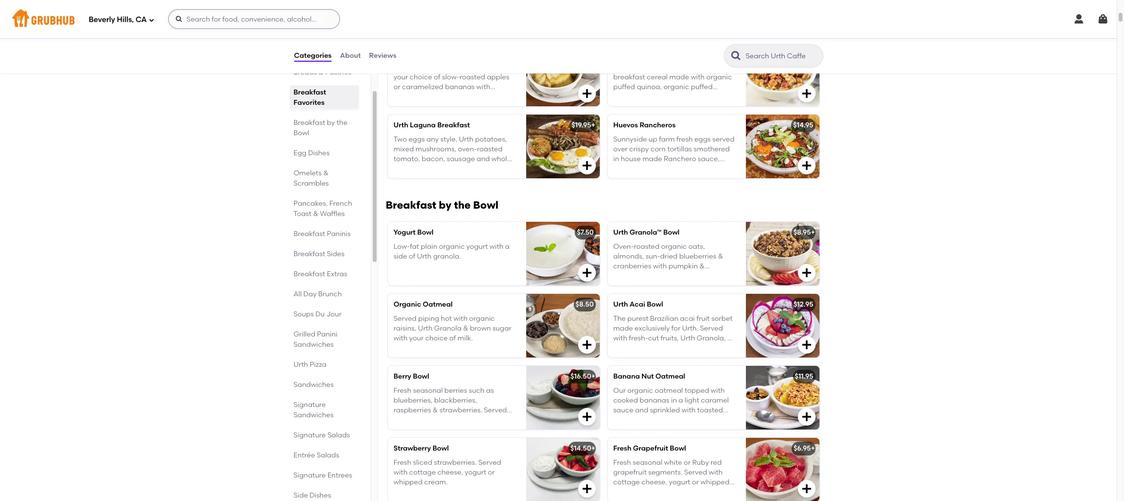 Task type: locate. For each thing, give the bounding box(es) containing it.
urth down piping
[[418, 325, 433, 333]]

2 vertical spatial cottage
[[613, 479, 640, 487]]

1 vertical spatial sandwiches
[[294, 381, 334, 390]]

0 vertical spatial strawberries.
[[440, 407, 482, 415]]

& up "scrambles"
[[323, 169, 329, 178]]

of
[[434, 73, 441, 81], [409, 253, 415, 261], [450, 335, 456, 343], [654, 427, 660, 435]]

of down fat
[[409, 253, 415, 261]]

fresh grapefruit bowl
[[613, 445, 686, 453]]

2 horizontal spatial organic
[[628, 387, 653, 395]]

huevos
[[613, 121, 638, 130]]

breads
[[294, 68, 317, 77]]

served inside served piping hot with organic raisins, urth granola & brown sugar with your choice of milk.
[[394, 315, 417, 323]]

0 vertical spatial organic
[[439, 243, 465, 251]]

dishes inside side dishes tab
[[310, 492, 331, 500]]

omelets & scrambles
[[294, 169, 329, 188]]

yogurt
[[466, 243, 488, 251], [465, 417, 486, 425], [465, 469, 486, 477], [669, 479, 691, 487]]

cooked
[[613, 397, 638, 405]]

2 vertical spatial organic
[[628, 387, 653, 395]]

a inside the our organic oatmeal topped with cooked bananas in a light caramel sauce and sprinkled with toasted walnut pieces. served with granola & your choice of milk.
[[679, 397, 683, 405]]

side dishes tab
[[294, 491, 355, 501]]

2 sandwiches from the top
[[294, 381, 334, 390]]

the down sausage
[[454, 199, 471, 212]]

+ for $19.95
[[591, 121, 596, 130]]

1 horizontal spatial your
[[409, 335, 424, 343]]

0 horizontal spatial milk.
[[425, 93, 440, 101]]

laguna
[[410, 121, 436, 130]]

fresh inside fresh seasonal white or ruby red grapefruit segments. served with cottage cheese, yogurt or whipped cream.
[[613, 459, 631, 467]]

& right granola
[[731, 417, 736, 425]]

0 horizontal spatial seasonal
[[413, 387, 443, 395]]

your
[[394, 73, 408, 81], [409, 335, 424, 343], [613, 427, 628, 435]]

milk. inside the our organic oatmeal topped with cooked bananas in a light caramel sauce and sprinkled with toasted walnut pieces. served with granola & your choice of milk.
[[662, 427, 677, 435]]

2 vertical spatial milk.
[[662, 427, 677, 435]]

choice down granola
[[425, 335, 448, 343]]

1 horizontal spatial oatmeal
[[656, 373, 686, 381]]

1 vertical spatial cottage
[[409, 469, 436, 477]]

with inside fresh seasonal white or ruby red grapefruit segments. served with cottage cheese, yogurt or whipped cream.
[[709, 469, 723, 477]]

yogurt inside fresh seasonal white or ruby red grapefruit segments. served with cottage cheese, yogurt or whipped cream.
[[669, 479, 691, 487]]

pudding
[[437, 63, 466, 71]]

milk. down caramelized
[[425, 93, 440, 101]]

organic down nut
[[628, 387, 653, 395]]

dishes for side dishes
[[310, 492, 331, 500]]

soups
[[294, 311, 314, 319]]

whipped
[[394, 427, 423, 435], [394, 479, 423, 487], [701, 479, 730, 487]]

2 vertical spatial cheese,
[[642, 479, 667, 487]]

choice inside warm bread pudding served with your choice of slow-roasted apples or caramelized bananas with steamed milk. the best in l.a.!
[[410, 73, 432, 81]]

fat
[[410, 243, 419, 251]]

0 vertical spatial sandwiches
[[294, 341, 334, 349]]

entrée
[[294, 452, 315, 460]]

1 horizontal spatial bananas
[[640, 397, 670, 405]]

caramel
[[701, 397, 729, 405]]

bacon,
[[422, 155, 445, 163]]

bananas up the sprinkled at the bottom right
[[640, 397, 670, 405]]

1 horizontal spatial breakfast by the bowl
[[386, 199, 499, 212]]

1 signature from the top
[[294, 401, 326, 410]]

cheese, down segments. in the right bottom of the page
[[642, 479, 667, 487]]

bananas
[[445, 83, 475, 91], [640, 397, 670, 405]]

roasted inside two eggs any style, urth potatoes, mixed mushrooms, oven-roasted tomato, bacon, sausage and whole wheat toast.
[[477, 145, 503, 154]]

warm bread pudding served with your choice of slow-roasted apples or caramelized bananas with steamed milk. the best in l.a.!
[[394, 63, 510, 101]]

yogurt inside low-fat plain organic yogurt with a side of urth granola.
[[466, 243, 488, 251]]

& down blackberries, at the left of the page
[[433, 407, 438, 415]]

seasonal inside fresh seasonal white or ruby red grapefruit segments. served with cottage cheese, yogurt or whipped cream.
[[633, 459, 663, 467]]

cream. up strawberry bowl on the bottom of page
[[424, 427, 448, 435]]

2 horizontal spatial milk.
[[662, 427, 677, 435]]

signature inside signature sandwiches
[[294, 401, 326, 410]]

cream. down the sliced on the bottom left
[[424, 479, 448, 487]]

reviews button
[[369, 38, 397, 74]]

breakfast down favorites
[[294, 119, 325, 127]]

urth down 'plain' at the left
[[417, 253, 432, 261]]

white
[[664, 459, 682, 467]]

0 horizontal spatial your
[[394, 73, 408, 81]]

dishes inside egg dishes tab
[[308, 149, 330, 157]]

seasonal for blackberries,
[[413, 387, 443, 395]]

signature up entrée
[[294, 432, 326, 440]]

of down granola
[[450, 335, 456, 343]]

fresh seasonal white or ruby red grapefruit segments. served with cottage cheese, yogurt or whipped cream.
[[613, 459, 730, 497]]

bowl down whole
[[473, 199, 499, 212]]

yogurt bowl
[[394, 229, 434, 237]]

egg
[[294, 149, 307, 157]]

1 vertical spatial strawberries.
[[434, 459, 477, 467]]

1 horizontal spatial the
[[454, 199, 471, 212]]

0 horizontal spatial bananas
[[445, 83, 475, 91]]

2 vertical spatial your
[[613, 427, 628, 435]]

1 vertical spatial bananas
[[640, 397, 670, 405]]

huevos rancheros
[[613, 121, 676, 130]]

bowl up egg
[[294, 129, 309, 137]]

of left slow-
[[434, 73, 441, 81]]

apples
[[487, 73, 510, 81]]

search icon image
[[730, 50, 742, 62]]

mixed
[[394, 145, 414, 154]]

milk.
[[425, 93, 440, 101], [458, 335, 473, 343], [662, 427, 677, 435]]

choice inside the our organic oatmeal topped with cooked bananas in a light caramel sauce and sprinkled with toasted walnut pieces. served with granola & your choice of milk.
[[630, 427, 652, 435]]

3 signature from the top
[[294, 472, 326, 480]]

rancheros
[[640, 121, 676, 130]]

& down pancakes,
[[313, 210, 318, 218]]

cheese,
[[438, 417, 463, 425], [438, 469, 463, 477], [642, 479, 667, 487]]

panini
[[317, 331, 338, 339]]

0 vertical spatial a
[[505, 243, 510, 251]]

0 vertical spatial the
[[337, 119, 348, 127]]

0 horizontal spatial and
[[477, 155, 490, 163]]

1 sandwiches from the top
[[294, 341, 334, 349]]

svg image
[[1073, 13, 1085, 25], [581, 160, 593, 172], [801, 160, 813, 172], [581, 340, 593, 351], [581, 412, 593, 424], [581, 484, 593, 496], [801, 484, 813, 496]]

bowl up the fresh sliced strawberries. served with cottage cheese, yogurt or whipped cream.
[[433, 445, 449, 453]]

0 vertical spatial choice
[[410, 73, 432, 81]]

brunch
[[318, 290, 342, 299]]

sandwiches down urth pizza
[[294, 381, 334, 390]]

breakfast up favorites
[[294, 88, 326, 97]]

bowl
[[294, 129, 309, 137], [473, 199, 499, 212], [417, 229, 434, 237], [663, 229, 680, 237], [647, 301, 663, 309], [413, 373, 429, 381], [433, 445, 449, 453], [670, 445, 686, 453]]

the down breakfast favorites tab
[[337, 119, 348, 127]]

0 vertical spatial by
[[327, 119, 335, 127]]

signature
[[294, 401, 326, 410], [294, 432, 326, 440], [294, 472, 326, 480]]

&
[[319, 68, 324, 77], [323, 169, 329, 178], [313, 210, 318, 218], [463, 325, 468, 333], [433, 407, 438, 415], [731, 417, 736, 425]]

in inside warm bread pudding served with your choice of slow-roasted apples or caramelized bananas with steamed milk. the best in l.a.!
[[472, 93, 478, 101]]

wheat
[[394, 165, 415, 173]]

yogurt bowl image
[[526, 222, 600, 286]]

bowl right acai
[[647, 301, 663, 309]]

salads up entrée salads tab
[[328, 432, 350, 440]]

pancakes,
[[294, 200, 328, 208]]

& inside pancakes, french toast & waffles
[[313, 210, 318, 218]]

sugar
[[493, 325, 512, 333]]

& inside the our organic oatmeal topped with cooked bananas in a light caramel sauce and sprinkled with toasted walnut pieces. served with granola & your choice of milk.
[[731, 417, 736, 425]]

0 vertical spatial in
[[472, 93, 478, 101]]

$16.50
[[571, 373, 591, 381]]

any
[[427, 135, 439, 144]]

entrée salads tab
[[294, 451, 355, 461]]

0 vertical spatial breakfast by the bowl
[[294, 119, 348, 137]]

urth crunch gluten-free cereal image
[[746, 43, 820, 107]]

0 horizontal spatial organic
[[439, 243, 465, 251]]

1 vertical spatial organic
[[469, 315, 495, 323]]

fresh for fresh seasonal berries such as blueberries, blackberries, raspberries & strawberries. served with cottage cheese, yogurt or whipped cream.
[[394, 387, 411, 395]]

urth bread pudding breakfast
[[394, 49, 495, 58]]

strawberries. right the sliced on the bottom left
[[434, 459, 477, 467]]

salads up "signature entrees" tab
[[317, 452, 339, 460]]

served inside the fresh seasonal berries such as blueberries, blackberries, raspberries & strawberries. served with cottage cheese, yogurt or whipped cream.
[[484, 407, 507, 415]]

your down walnut
[[613, 427, 628, 435]]

svg image for $14.95
[[801, 160, 813, 172]]

roasted
[[460, 73, 485, 81], [477, 145, 503, 154]]

0 horizontal spatial a
[[505, 243, 510, 251]]

svg image for banana nut oatmeal "image"
[[801, 412, 813, 424]]

dishes right egg
[[308, 149, 330, 157]]

breakfast up yogurt bowl
[[386, 199, 437, 212]]

breakfast up breakfast extras on the left bottom of page
[[294, 250, 325, 259]]

svg image for the urth crunch gluten-free cereal image
[[801, 88, 813, 100]]

milk. down the sprinkled at the bottom right
[[662, 427, 677, 435]]

beverly
[[89, 15, 115, 24]]

of inside warm bread pudding served with your choice of slow-roasted apples or caramelized bananas with steamed milk. the best in l.a.!
[[434, 73, 441, 81]]

0 horizontal spatial the
[[337, 119, 348, 127]]

urth up oven-
[[459, 135, 474, 144]]

fresh inside the fresh seasonal berries such as blueberries, blackberries, raspberries & strawberries. served with cottage cheese, yogurt or whipped cream.
[[394, 387, 411, 395]]

seasonal up the blueberries,
[[413, 387, 443, 395]]

1 horizontal spatial in
[[671, 397, 677, 405]]

of inside served piping hot with organic raisins, urth granola & brown sugar with your choice of milk.
[[450, 335, 456, 343]]

with inside the fresh sliced strawberries. served with cottage cheese, yogurt or whipped cream.
[[394, 469, 408, 477]]

yogurt inside the fresh seasonal berries such as blueberries, blackberries, raspberries & strawberries. served with cottage cheese, yogurt or whipped cream.
[[465, 417, 486, 425]]

0 vertical spatial salads
[[328, 432, 350, 440]]

2 signature from the top
[[294, 432, 326, 440]]

0 vertical spatial bananas
[[445, 83, 475, 91]]

in down oatmeal
[[671, 397, 677, 405]]

breakfast down the toast
[[294, 230, 325, 238]]

roasted down potatoes,
[[477, 145, 503, 154]]

strawberries. inside the fresh seasonal berries such as blueberries, blackberries, raspberries & strawberries. served with cottage cheese, yogurt or whipped cream.
[[440, 407, 482, 415]]

1 vertical spatial cheese,
[[438, 469, 463, 477]]

urth pizza tab
[[294, 360, 355, 370]]

bananas up best
[[445, 83, 475, 91]]

1 horizontal spatial a
[[679, 397, 683, 405]]

by up low-fat plain organic yogurt with a side of urth granola.
[[439, 199, 452, 212]]

your down raisins,
[[409, 335, 424, 343]]

0 vertical spatial cottage
[[409, 417, 436, 425]]

1 vertical spatial salads
[[317, 452, 339, 460]]

& inside the fresh seasonal berries such as blueberries, blackberries, raspberries & strawberries. served with cottage cheese, yogurt or whipped cream.
[[433, 407, 438, 415]]

urth left granola™
[[613, 229, 628, 237]]

whipped up the strawberry
[[394, 427, 423, 435]]

0 vertical spatial dishes
[[308, 149, 330, 157]]

omelets
[[294, 169, 322, 178]]

dishes right side
[[310, 492, 331, 500]]

bowl up white on the bottom of page
[[670, 445, 686, 453]]

sandwiches up signature salads
[[294, 412, 334, 420]]

bowl inside breakfast by the bowl tab
[[294, 129, 309, 137]]

extras
[[327, 270, 347, 279]]

signature down "sandwiches" tab
[[294, 401, 326, 410]]

signature salads tab
[[294, 431, 355, 441]]

sandwiches down grilled
[[294, 341, 334, 349]]

strawberries.
[[440, 407, 482, 415], [434, 459, 477, 467]]

0 horizontal spatial breakfast by the bowl
[[294, 119, 348, 137]]

0 horizontal spatial oatmeal
[[423, 301, 453, 309]]

2 vertical spatial signature
[[294, 472, 326, 480]]

cheese, down blackberries, at the left of the page
[[438, 417, 463, 425]]

$8.95 for $8.95 +
[[794, 229, 811, 237]]

svg image inside 'main navigation' navigation
[[1073, 13, 1085, 25]]

oatmeal up oatmeal
[[656, 373, 686, 381]]

1 vertical spatial signature
[[294, 432, 326, 440]]

sides
[[327, 250, 345, 259]]

0 vertical spatial $8.95
[[796, 49, 814, 58]]

whipped down the sliced on the bottom left
[[394, 479, 423, 487]]

fresh sliced strawberries. served with cottage cheese, yogurt or whipped cream.
[[394, 459, 501, 487]]

urth left pizza
[[294, 361, 308, 369]]

breakfast by the bowl up egg dishes tab
[[294, 119, 348, 137]]

$14.50 +
[[571, 445, 596, 453]]

1 vertical spatial roasted
[[477, 145, 503, 154]]

roasted for bananas
[[460, 73, 485, 81]]

+ for $14.50
[[591, 445, 596, 453]]

breakfast up style,
[[437, 121, 470, 130]]

fresh for fresh seasonal white or ruby red grapefruit segments. served with cottage cheese, yogurt or whipped cream.
[[613, 459, 631, 467]]

urth inside urth pizza "tab"
[[294, 361, 308, 369]]

2 vertical spatial choice
[[630, 427, 652, 435]]

1 vertical spatial by
[[439, 199, 452, 212]]

fresh inside the fresh sliced strawberries. served with cottage cheese, yogurt or whipped cream.
[[394, 459, 411, 467]]

cottage down raspberries
[[409, 417, 436, 425]]

+
[[591, 121, 596, 130], [811, 229, 815, 237], [591, 373, 596, 381], [591, 445, 596, 453], [811, 445, 815, 453]]

0 vertical spatial oatmeal
[[423, 301, 453, 309]]

urth inside low-fat plain organic yogurt with a side of urth granola.
[[417, 253, 432, 261]]

bananas inside warm bread pudding served with your choice of slow-roasted apples or caramelized bananas with steamed milk. the best in l.a.!
[[445, 83, 475, 91]]

sandwiches
[[294, 341, 334, 349], [294, 381, 334, 390], [294, 412, 334, 420]]

1 vertical spatial your
[[409, 335, 424, 343]]

1 horizontal spatial seasonal
[[633, 459, 663, 467]]

berry
[[394, 373, 411, 381]]

toast.
[[416, 165, 435, 173]]

oatmeal up hot at the bottom of page
[[423, 301, 453, 309]]

your inside warm bread pudding served with your choice of slow-roasted apples or caramelized bananas with steamed milk. the best in l.a.!
[[394, 73, 408, 81]]

by down breakfast favorites tab
[[327, 119, 335, 127]]

1 vertical spatial dishes
[[310, 492, 331, 500]]

bowl up 'plain' at the left
[[417, 229, 434, 237]]

2 vertical spatial sandwiches
[[294, 412, 334, 420]]

bananas inside the our organic oatmeal topped with cooked bananas in a light caramel sauce and sprinkled with toasted walnut pieces. served with granola & your choice of milk.
[[640, 397, 670, 405]]

1 horizontal spatial milk.
[[458, 335, 473, 343]]

breads & pastries tab
[[294, 67, 355, 78]]

0 vertical spatial seasonal
[[413, 387, 443, 395]]

sauce
[[613, 407, 634, 415]]

grapefruit
[[633, 445, 668, 453]]

1 horizontal spatial and
[[635, 407, 649, 415]]

grilled panini sandwiches tab
[[294, 330, 355, 350]]

breakfast extras tab
[[294, 269, 355, 280]]

1 horizontal spatial organic
[[469, 315, 495, 323]]

breakfast sides
[[294, 250, 345, 259]]

& inside served piping hot with organic raisins, urth granola & brown sugar with your choice of milk.
[[463, 325, 468, 333]]

cream. inside fresh seasonal white or ruby red grapefruit segments. served with cottage cheese, yogurt or whipped cream.
[[613, 489, 637, 497]]

breakfast up served
[[462, 49, 495, 58]]

0 vertical spatial signature
[[294, 401, 326, 410]]

and left whole
[[477, 155, 490, 163]]

sandwiches inside the grilled panini sandwiches
[[294, 341, 334, 349]]

0 vertical spatial roasted
[[460, 73, 485, 81]]

breakfast up day
[[294, 270, 325, 279]]

signature up side dishes
[[294, 472, 326, 480]]

cottage
[[409, 417, 436, 425], [409, 469, 436, 477], [613, 479, 640, 487]]

your inside served piping hot with organic raisins, urth granola & brown sugar with your choice of milk.
[[409, 335, 424, 343]]

oven-
[[458, 145, 477, 154]]

0 horizontal spatial by
[[327, 119, 335, 127]]

whipped down red
[[701, 479, 730, 487]]

or
[[394, 83, 401, 91], [488, 417, 495, 425], [684, 459, 691, 467], [488, 469, 495, 477], [692, 479, 699, 487]]

signature inside tab
[[294, 472, 326, 480]]

choice inside served piping hot with organic raisins, urth granola & brown sugar with your choice of milk.
[[425, 335, 448, 343]]

0 vertical spatial cream.
[[424, 427, 448, 435]]

urth bread pudding breakfast image
[[526, 43, 600, 107]]

1 vertical spatial the
[[454, 199, 471, 212]]

0 vertical spatial milk.
[[425, 93, 440, 101]]

your inside the our organic oatmeal topped with cooked bananas in a light caramel sauce and sprinkled with toasted walnut pieces. served with granola & your choice of milk.
[[613, 427, 628, 435]]

roasted inside warm bread pudding served with your choice of slow-roasted apples or caramelized bananas with steamed milk. the best in l.a.!
[[460, 73, 485, 81]]

1 horizontal spatial by
[[439, 199, 452, 212]]

organic up the brown
[[469, 315, 495, 323]]

cottage down the sliced on the bottom left
[[409, 469, 436, 477]]

1 vertical spatial and
[[635, 407, 649, 415]]

organic oatmeal image
[[526, 295, 600, 358]]

strawberries. down blackberries, at the left of the page
[[440, 407, 482, 415]]

milk. down the brown
[[458, 335, 473, 343]]

& left the brown
[[463, 325, 468, 333]]

about button
[[340, 38, 361, 74]]

seasonal down fresh grapefruit bowl
[[633, 459, 663, 467]]

or inside the fresh seasonal berries such as blueberries, blackberries, raspberries & strawberries. served with cottage cheese, yogurt or whipped cream.
[[488, 417, 495, 425]]

cottage down grapefruit
[[613, 479, 640, 487]]

of down pieces.
[[654, 427, 660, 435]]

1 vertical spatial in
[[671, 397, 677, 405]]

yogurt
[[394, 229, 416, 237]]

choice down pieces.
[[630, 427, 652, 435]]

organic up granola.
[[439, 243, 465, 251]]

roasted down served
[[460, 73, 485, 81]]

0 vertical spatial cheese,
[[438, 417, 463, 425]]

l.a.!
[[479, 93, 494, 101]]

svg image for $16.50
[[581, 412, 593, 424]]

$8.95 inside button
[[796, 49, 814, 58]]

entrée salads
[[294, 452, 339, 460]]

1 vertical spatial milk.
[[458, 335, 473, 343]]

day
[[303, 290, 317, 299]]

strawberries. inside the fresh sliced strawberries. served with cottage cheese, yogurt or whipped cream.
[[434, 459, 477, 467]]

1 vertical spatial seasonal
[[633, 459, 663, 467]]

soups du jour tab
[[294, 310, 355, 320]]

seasonal for grapefruit
[[633, 459, 663, 467]]

seasonal inside the fresh seasonal berries such as blueberries, blackberries, raspberries & strawberries. served with cottage cheese, yogurt or whipped cream.
[[413, 387, 443, 395]]

choice up caramelized
[[410, 73, 432, 81]]

cream. down grapefruit
[[613, 489, 637, 497]]

side dishes
[[294, 492, 331, 500]]

2 horizontal spatial your
[[613, 427, 628, 435]]

signature salads
[[294, 432, 350, 440]]

breakfast
[[462, 49, 495, 58], [294, 88, 326, 97], [294, 119, 325, 127], [437, 121, 470, 130], [386, 199, 437, 212], [294, 230, 325, 238], [294, 250, 325, 259], [294, 270, 325, 279]]

your down warm
[[394, 73, 408, 81]]

0 vertical spatial your
[[394, 73, 408, 81]]

pastries
[[325, 68, 352, 77]]

0 vertical spatial and
[[477, 155, 490, 163]]

2 vertical spatial cream.
[[613, 489, 637, 497]]

whipped inside fresh seasonal white or ruby red grapefruit segments. served with cottage cheese, yogurt or whipped cream.
[[701, 479, 730, 487]]

breakfast favorites
[[294, 88, 326, 107]]

breakfast sides tab
[[294, 249, 355, 260]]

and inside two eggs any style, urth potatoes, mixed mushrooms, oven-roasted tomato, bacon, sausage and whole wheat toast.
[[477, 155, 490, 163]]

organic inside low-fat plain organic yogurt with a side of urth granola.
[[439, 243, 465, 251]]

urth laguna breakfast
[[394, 121, 470, 130]]

urth inside served piping hot with organic raisins, urth granola & brown sugar with your choice of milk.
[[418, 325, 433, 333]]

in left l.a.!
[[472, 93, 478, 101]]

signature for signature entrees
[[294, 472, 326, 480]]

$8.95 for $8.95
[[796, 49, 814, 58]]

0 horizontal spatial in
[[472, 93, 478, 101]]

Search Urth Caffe search field
[[745, 52, 820, 61]]

cheese, down strawberry bowl on the bottom of page
[[438, 469, 463, 477]]

cheese, inside the fresh sliced strawberries. served with cottage cheese, yogurt or whipped cream.
[[438, 469, 463, 477]]

fresh grapefruit bowl image
[[746, 439, 820, 502]]

1 vertical spatial cream.
[[424, 479, 448, 487]]

breakfast by the bowl up yogurt bowl
[[386, 199, 499, 212]]

+ for $16.50
[[591, 373, 596, 381]]

1 vertical spatial choice
[[425, 335, 448, 343]]

served piping hot with organic raisins, urth granola & brown sugar with your choice of milk.
[[394, 315, 512, 343]]

low-
[[394, 243, 410, 251]]

and up pieces.
[[635, 407, 649, 415]]

the
[[337, 119, 348, 127], [454, 199, 471, 212]]

seasonal
[[413, 387, 443, 395], [633, 459, 663, 467]]

steamed
[[394, 93, 423, 101]]

1 vertical spatial a
[[679, 397, 683, 405]]

berry bowl
[[394, 373, 429, 381]]

$6.95 +
[[794, 445, 815, 453]]

signature for signature sandwiches
[[294, 401, 326, 410]]

svg image
[[1097, 13, 1109, 25], [175, 15, 183, 23], [149, 17, 155, 23], [581, 88, 593, 100], [801, 88, 813, 100], [581, 268, 593, 279], [801, 268, 813, 279], [801, 340, 813, 351], [801, 412, 813, 424]]

1 vertical spatial $8.95
[[794, 229, 811, 237]]



Task type: describe. For each thing, give the bounding box(es) containing it.
& right the breads
[[319, 68, 324, 77]]

$8.95 +
[[794, 229, 815, 237]]

in inside the our organic oatmeal topped with cooked bananas in a light caramel sauce and sprinkled with toasted walnut pieces. served with granola & your choice of milk.
[[671, 397, 677, 405]]

svg image for $8.50
[[581, 340, 593, 351]]

or inside the fresh sliced strawberries. served with cottage cheese, yogurt or whipped cream.
[[488, 469, 495, 477]]

$12.95
[[794, 301, 814, 309]]

strawberry
[[394, 445, 431, 453]]

ca
[[136, 15, 147, 24]]

light
[[685, 397, 699, 405]]

by inside tab
[[327, 119, 335, 127]]

$8.50
[[576, 301, 594, 309]]

grilled
[[294, 331, 315, 339]]

organic inside the our organic oatmeal topped with cooked bananas in a light caramel sauce and sprinkled with toasted walnut pieces. served with granola & your choice of milk.
[[628, 387, 653, 395]]

urth pizza
[[294, 361, 327, 369]]

egg dishes tab
[[294, 148, 355, 158]]

$8.95 button
[[608, 43, 820, 107]]

red
[[711, 459, 722, 467]]

jour
[[326, 311, 342, 319]]

milk. inside warm bread pudding served with your choice of slow-roasted apples or caramelized bananas with steamed milk. the best in l.a.!
[[425, 93, 440, 101]]

raisins,
[[394, 325, 416, 333]]

hills,
[[117, 15, 134, 24]]

$11.95
[[795, 373, 814, 381]]

huevos rancheros image
[[746, 115, 820, 179]]

or inside warm bread pudding served with your choice of slow-roasted apples or caramelized bananas with steamed milk. the best in l.a.!
[[394, 83, 401, 91]]

banana nut oatmeal image
[[746, 367, 820, 430]]

3 sandwiches from the top
[[294, 412, 334, 420]]

signature entrees tab
[[294, 471, 355, 481]]

best
[[456, 93, 470, 101]]

Search for food, convenience, alcohol... search field
[[168, 9, 340, 29]]

waffles
[[320, 210, 345, 218]]

whipped inside the fresh seasonal berries such as blueberries, blackberries, raspberries & strawberries. served with cottage cheese, yogurt or whipped cream.
[[394, 427, 423, 435]]

svg image for the urth acai bowl image
[[801, 340, 813, 351]]

fresh for fresh sliced strawberries. served with cottage cheese, yogurt or whipped cream.
[[394, 459, 411, 467]]

organic
[[394, 301, 421, 309]]

slow-
[[442, 73, 460, 81]]

sprinkled
[[650, 407, 680, 415]]

breakfast by the bowl tab
[[294, 118, 355, 138]]

and inside the our organic oatmeal topped with cooked bananas in a light caramel sauce and sprinkled with toasted walnut pieces. served with granola & your choice of milk.
[[635, 407, 649, 415]]

brown
[[470, 325, 491, 333]]

paninis
[[327, 230, 351, 238]]

svg image for yogurt bowl image
[[581, 268, 593, 279]]

berries
[[445, 387, 467, 395]]

svg image for $6.95
[[801, 484, 813, 496]]

cottage inside fresh seasonal white or ruby red grapefruit segments. served with cottage cheese, yogurt or whipped cream.
[[613, 479, 640, 487]]

salads for entrée salads
[[317, 452, 339, 460]]

urth left acai
[[613, 301, 628, 309]]

urth up warm
[[394, 49, 408, 58]]

served inside the fresh sliced strawberries. served with cottage cheese, yogurt or whipped cream.
[[478, 459, 501, 467]]

+ for $8.95
[[811, 229, 815, 237]]

scrambles
[[294, 180, 329, 188]]

a inside low-fat plain organic yogurt with a side of urth granola.
[[505, 243, 510, 251]]

eggs
[[409, 135, 425, 144]]

sliced
[[413, 459, 432, 467]]

fresh seasonal berries such as blueberries, blackberries, raspberries & strawberries. served with cottage cheese, yogurt or whipped cream.
[[394, 387, 507, 435]]

breakfast inside "tab"
[[294, 270, 325, 279]]

caramelized
[[402, 83, 444, 91]]

sandwiches tab
[[294, 380, 355, 391]]

milk. inside served piping hot with organic raisins, urth granola & brown sugar with your choice of milk.
[[458, 335, 473, 343]]

granola™
[[630, 229, 662, 237]]

breakfast paninis
[[294, 230, 351, 238]]

+ for $6.95
[[811, 445, 815, 453]]

pizza
[[310, 361, 327, 369]]

breads & pastries
[[294, 68, 352, 77]]

entrees
[[328, 472, 352, 480]]

breakfast extras
[[294, 270, 347, 279]]

fresh for fresh grapefruit bowl
[[613, 445, 632, 453]]

all day brunch tab
[[294, 289, 355, 300]]

piping
[[418, 315, 439, 323]]

strawberry bowl
[[394, 445, 449, 453]]

signature sandwiches tab
[[294, 400, 355, 421]]

soups du jour
[[294, 311, 342, 319]]

sausage
[[447, 155, 475, 163]]

$14.50
[[571, 445, 591, 453]]

french
[[329, 200, 352, 208]]

the
[[442, 93, 454, 101]]

& inside omelets & scrambles
[[323, 169, 329, 178]]

nut
[[642, 373, 654, 381]]

pancakes, french toast & waffles tab
[[294, 199, 355, 219]]

served inside the our organic oatmeal topped with cooked bananas in a light caramel sauce and sprinkled with toasted walnut pieces. served with granola & your choice of milk.
[[663, 417, 686, 425]]

urth up two
[[394, 121, 408, 130]]

granola
[[434, 325, 462, 333]]

urth inside two eggs any style, urth potatoes, mixed mushrooms, oven-roasted tomato, bacon, sausage and whole wheat toast.
[[459, 135, 474, 144]]

of inside the our organic oatmeal topped with cooked bananas in a light caramel sauce and sprinkled with toasted walnut pieces. served with granola & your choice of milk.
[[654, 427, 660, 435]]

whole
[[492, 155, 511, 163]]

cottage inside the fresh seasonal berries such as blueberries, blackberries, raspberries & strawberries. served with cottage cheese, yogurt or whipped cream.
[[409, 417, 436, 425]]

whipped inside the fresh sliced strawberries. served with cottage cheese, yogurt or whipped cream.
[[394, 479, 423, 487]]

svg image for $14.50
[[581, 484, 593, 496]]

acai
[[630, 301, 645, 309]]

urth laguna breakfast image
[[526, 115, 600, 179]]

cream. inside the fresh sliced strawberries. served with cottage cheese, yogurt or whipped cream.
[[424, 479, 448, 487]]

dishes for egg dishes
[[308, 149, 330, 157]]

signature sandwiches
[[294, 401, 334, 420]]

$16.50 +
[[571, 373, 596, 381]]

breakfast paninis tab
[[294, 229, 355, 239]]

strawberry bowl image
[[526, 439, 600, 502]]

berry bowl image
[[526, 367, 600, 430]]

urth granola™ bowl image
[[746, 222, 820, 286]]

1 vertical spatial breakfast by the bowl
[[386, 199, 499, 212]]

1 vertical spatial oatmeal
[[656, 373, 686, 381]]

grilled panini sandwiches
[[294, 331, 338, 349]]

main navigation navigation
[[0, 0, 1117, 38]]

roasted for and
[[477, 145, 503, 154]]

tomato,
[[394, 155, 420, 163]]

low-fat plain organic yogurt with a side of urth granola.
[[394, 243, 510, 261]]

breakfast favorites tab
[[294, 87, 355, 108]]

side
[[394, 253, 407, 261]]

as
[[486, 387, 494, 395]]

organic inside served piping hot with organic raisins, urth granola & brown sugar with your choice of milk.
[[469, 315, 495, 323]]

$7.50
[[577, 229, 594, 237]]

categories
[[294, 51, 332, 60]]

of inside low-fat plain organic yogurt with a side of urth granola.
[[409, 253, 415, 261]]

svg image for urth granola™ bowl image
[[801, 268, 813, 279]]

bread
[[416, 63, 436, 71]]

signature for signature salads
[[294, 432, 326, 440]]

$19.95 +
[[572, 121, 596, 130]]

yogurt inside the fresh sliced strawberries. served with cottage cheese, yogurt or whipped cream.
[[465, 469, 486, 477]]

categories button
[[294, 38, 332, 74]]

segments.
[[648, 469, 683, 477]]

granola.
[[433, 253, 461, 261]]

raspberries
[[394, 407, 431, 415]]

svg image for $19.95
[[581, 160, 593, 172]]

with inside the fresh seasonal berries such as blueberries, blackberries, raspberries & strawberries. served with cottage cheese, yogurt or whipped cream.
[[394, 417, 408, 425]]

our
[[613, 387, 626, 395]]

with inside low-fat plain organic yogurt with a side of urth granola.
[[490, 243, 504, 251]]

toast
[[294, 210, 312, 218]]

cream. inside the fresh seasonal berries such as blueberries, blackberries, raspberries & strawberries. served with cottage cheese, yogurt or whipped cream.
[[424, 427, 448, 435]]

bread
[[410, 49, 430, 58]]

svg image for "urth bread pudding breakfast" image
[[581, 88, 593, 100]]

oatmeal
[[655, 387, 683, 395]]

pieces.
[[638, 417, 661, 425]]

urth acai bowl image
[[746, 295, 820, 358]]

our organic oatmeal topped with cooked bananas in a light caramel sauce and sprinkled with toasted walnut pieces. served with granola & your choice of milk.
[[613, 387, 736, 435]]

served inside fresh seasonal white or ruby red grapefruit segments. served with cottage cheese, yogurt or whipped cream.
[[684, 469, 707, 477]]

toasted
[[697, 407, 723, 415]]

organic oatmeal
[[394, 301, 453, 309]]

salads for signature salads
[[328, 432, 350, 440]]

bowl right granola™
[[663, 229, 680, 237]]

blackberries,
[[434, 397, 477, 405]]

cottage inside the fresh sliced strawberries. served with cottage cheese, yogurt or whipped cream.
[[409, 469, 436, 477]]

bowl right berry
[[413, 373, 429, 381]]

two
[[394, 135, 407, 144]]

cheese, inside the fresh seasonal berries such as blueberries, blackberries, raspberries & strawberries. served with cottage cheese, yogurt or whipped cream.
[[438, 417, 463, 425]]

the inside tab
[[337, 119, 348, 127]]

breakfast by the bowl inside breakfast by the bowl tab
[[294, 119, 348, 137]]

about
[[340, 51, 361, 60]]

$19.95
[[572, 121, 591, 130]]

style,
[[441, 135, 457, 144]]

omelets & scrambles tab
[[294, 168, 355, 189]]

cheese, inside fresh seasonal white or ruby red grapefruit segments. served with cottage cheese, yogurt or whipped cream.
[[642, 479, 667, 487]]



Task type: vqa. For each thing, say whether or not it's contained in the screenshot.
Breads & Pastries
yes



